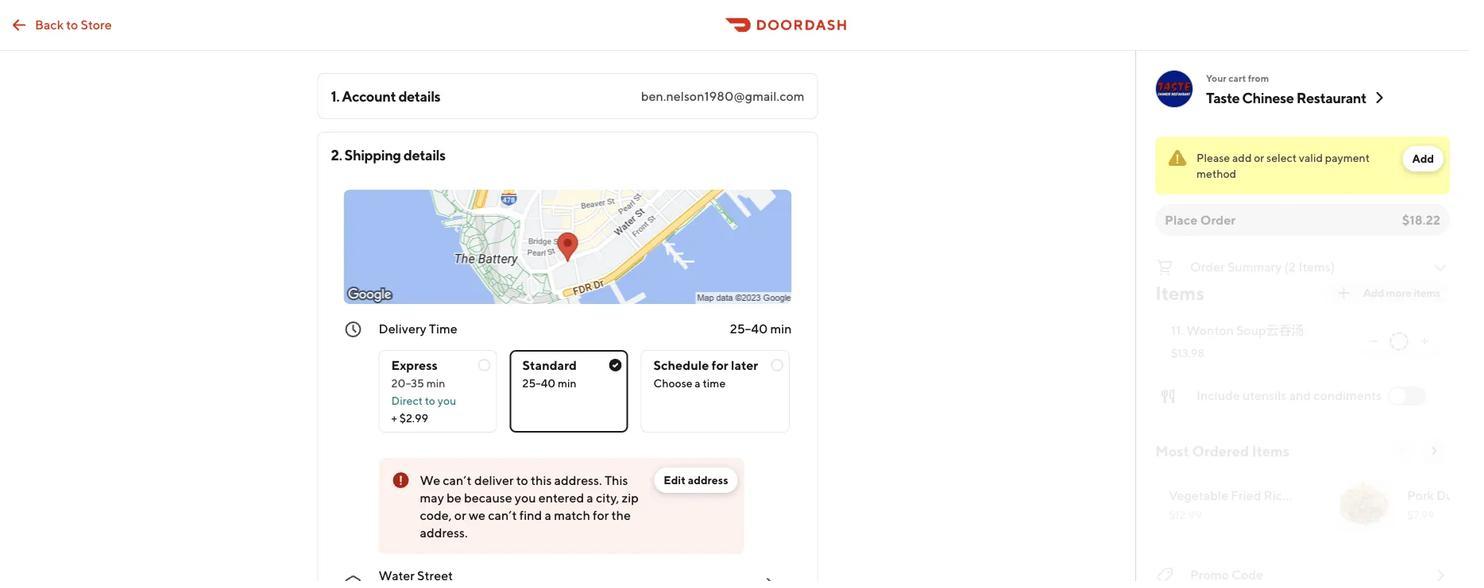 Task type: locate. For each thing, give the bounding box(es) containing it.
to for we
[[516, 473, 528, 488]]

address. up entered
[[555, 473, 602, 488]]

1 vertical spatial address.
[[420, 526, 468, 541]]

we
[[469, 508, 486, 523]]

we
[[420, 473, 440, 488]]

a left time
[[695, 377, 701, 390]]

you inside we can't deliver to this address. this may be because you entered a city, zip code, or we can't find a match for the address.
[[515, 491, 536, 506]]

please add or select valid payment method
[[1197, 151, 1370, 180]]

valid
[[1299, 151, 1323, 165]]

2 horizontal spatial a
[[695, 377, 701, 390]]

none radio containing schedule for later
[[641, 351, 790, 433]]

a right find
[[545, 508, 552, 523]]

can't up 'be'
[[443, 473, 472, 488]]

details for 1. account details
[[399, 87, 441, 105]]

25–40 up later
[[730, 322, 768, 337]]

1 horizontal spatial you
[[515, 491, 536, 506]]

option group containing express
[[379, 338, 792, 433]]

25–40 min up later
[[730, 322, 792, 337]]

place order
[[1165, 213, 1236, 228]]

0 vertical spatial a
[[695, 377, 701, 390]]

for
[[712, 358, 729, 373], [593, 508, 609, 523]]

1 horizontal spatial address.
[[555, 473, 602, 488]]

deliver
[[474, 473, 514, 488]]

1 horizontal spatial for
[[712, 358, 729, 373]]

choose a time
[[654, 377, 726, 390]]

0 vertical spatial to
[[66, 17, 78, 32]]

the
[[612, 508, 631, 523]]

to for 20–35
[[425, 395, 436, 408]]

back to store
[[35, 17, 112, 32]]

0 horizontal spatial 25–40
[[523, 377, 556, 390]]

to left this
[[516, 473, 528, 488]]

add button
[[1403, 146, 1444, 172]]

for down city,
[[593, 508, 609, 523]]

to right direct at the bottom
[[425, 395, 436, 408]]

2 horizontal spatial to
[[516, 473, 528, 488]]

0 horizontal spatial min
[[427, 377, 445, 390]]

1 horizontal spatial or
[[1254, 151, 1265, 165]]

taste
[[1207, 89, 1240, 106]]

entered
[[539, 491, 584, 506]]

1 vertical spatial details
[[404, 146, 446, 163]]

you
[[438, 395, 456, 408], [515, 491, 536, 506]]

1 horizontal spatial can't
[[488, 508, 517, 523]]

0 horizontal spatial you
[[438, 395, 456, 408]]

from
[[1249, 72, 1269, 83]]

you up find
[[515, 491, 536, 506]]

address.
[[555, 473, 602, 488], [420, 526, 468, 541]]

we can't deliver to this address. this may be because you entered a city, zip code, or we can't find a match for the address.
[[420, 473, 639, 541]]

can't
[[443, 473, 472, 488], [488, 508, 517, 523]]

$2.99
[[400, 412, 429, 425]]

1 vertical spatial to
[[425, 395, 436, 408]]

address
[[688, 474, 728, 487]]

0 horizontal spatial for
[[593, 508, 609, 523]]

schedule
[[654, 358, 709, 373]]

status
[[1156, 137, 1451, 195]]

0 vertical spatial for
[[712, 358, 729, 373]]

ben.nelson1980@gmail.com
[[641, 89, 805, 104]]

your
[[1207, 72, 1227, 83]]

0 horizontal spatial 25–40 min
[[523, 377, 577, 390]]

details right 1. account
[[399, 87, 441, 105]]

details
[[399, 87, 441, 105], [404, 146, 446, 163]]

or right add
[[1254, 151, 1265, 165]]

25–40 min
[[730, 322, 792, 337], [523, 377, 577, 390]]

to inside 20–35 min direct to you + $2.99
[[425, 395, 436, 408]]

2 vertical spatial a
[[545, 508, 552, 523]]

payment
[[1326, 151, 1370, 165]]

code,
[[420, 508, 452, 523]]

0 vertical spatial 25–40 min
[[730, 322, 792, 337]]

1 vertical spatial 25–40 min
[[523, 377, 577, 390]]

1 vertical spatial for
[[593, 508, 609, 523]]

we can't deliver to this address. this may be because you entered a city, zip code, or we can't find a match for the address. status
[[379, 459, 744, 555]]

None radio
[[379, 351, 497, 433], [510, 351, 628, 433], [379, 351, 497, 433], [510, 351, 628, 433]]

25–40 down the standard
[[523, 377, 556, 390]]

min inside 20–35 min direct to you + $2.99
[[427, 377, 445, 390]]

to
[[66, 17, 78, 32], [425, 395, 436, 408], [516, 473, 528, 488]]

0 vertical spatial or
[[1254, 151, 1265, 165]]

1 horizontal spatial a
[[587, 491, 594, 506]]

option group
[[379, 338, 792, 433]]

or inside please add or select valid payment method
[[1254, 151, 1265, 165]]

or left we
[[455, 508, 466, 523]]

0 vertical spatial can't
[[443, 473, 472, 488]]

you right direct at the bottom
[[438, 395, 456, 408]]

a left city,
[[587, 491, 594, 506]]

choose
[[654, 377, 693, 390]]

schedule for later
[[654, 358, 758, 373]]

may
[[420, 491, 444, 506]]

cart
[[1229, 72, 1247, 83]]

please
[[1197, 151, 1231, 165]]

later
[[731, 358, 758, 373]]

0 vertical spatial you
[[438, 395, 456, 408]]

time
[[429, 322, 458, 337]]

can't down the because
[[488, 508, 517, 523]]

0 horizontal spatial or
[[455, 508, 466, 523]]

address. down "code,"
[[420, 526, 468, 541]]

for up time
[[712, 358, 729, 373]]

a
[[695, 377, 701, 390], [587, 491, 594, 506], [545, 508, 552, 523]]

to right back
[[66, 17, 78, 32]]

this
[[605, 473, 628, 488]]

None radio
[[641, 351, 790, 433]]

back
[[35, 17, 64, 32]]

0 horizontal spatial can't
[[443, 473, 472, 488]]

25–40 min down the standard
[[523, 377, 577, 390]]

details right 2. shipping
[[404, 146, 446, 163]]

min
[[771, 322, 792, 337], [427, 377, 445, 390], [558, 377, 577, 390]]

1 horizontal spatial to
[[425, 395, 436, 408]]

express
[[391, 358, 438, 373]]

to inside we can't deliver to this address. this may be because you entered a city, zip code, or we can't find a match for the address.
[[516, 473, 528, 488]]

1 vertical spatial you
[[515, 491, 536, 506]]

city,
[[596, 491, 619, 506]]

$18.22
[[1403, 213, 1441, 228]]

1 vertical spatial or
[[455, 508, 466, 523]]

2 vertical spatial to
[[516, 473, 528, 488]]

1 horizontal spatial 25–40
[[730, 322, 768, 337]]

25–40
[[730, 322, 768, 337], [523, 377, 556, 390]]

this
[[531, 473, 552, 488]]

restaurant
[[1297, 89, 1367, 106]]

or
[[1254, 151, 1265, 165], [455, 508, 466, 523]]

0 vertical spatial details
[[399, 87, 441, 105]]



Task type: vqa. For each thing, say whether or not it's contained in the screenshot.
option
yes



Task type: describe. For each thing, give the bounding box(es) containing it.
20–35
[[391, 377, 424, 390]]

0 horizontal spatial to
[[66, 17, 78, 32]]

method
[[1197, 167, 1237, 180]]

1 horizontal spatial 25–40 min
[[730, 322, 792, 337]]

match
[[554, 508, 590, 523]]

taste chinese restaurant link
[[1207, 88, 1389, 107]]

because
[[464, 491, 512, 506]]

details for 2. shipping details
[[404, 146, 446, 163]]

or inside we can't deliver to this address. this may be because you entered a city, zip code, or we can't find a match for the address.
[[455, 508, 466, 523]]

1 vertical spatial 25–40
[[523, 377, 556, 390]]

status containing please add or select valid payment method
[[1156, 137, 1451, 195]]

order
[[1201, 213, 1236, 228]]

be
[[447, 491, 462, 506]]

place
[[1165, 213, 1198, 228]]

1. account details
[[331, 87, 441, 105]]

edit address button
[[654, 468, 738, 494]]

1. account
[[331, 87, 396, 105]]

0 horizontal spatial a
[[545, 508, 552, 523]]

20–35 min direct to you + $2.99
[[391, 377, 456, 425]]

your cart from
[[1207, 72, 1269, 83]]

2 horizontal spatial min
[[771, 322, 792, 337]]

standard
[[523, 358, 577, 373]]

1 horizontal spatial min
[[558, 377, 577, 390]]

select
[[1267, 151, 1297, 165]]

for inside we can't deliver to this address. this may be because you entered a city, zip code, or we can't find a match for the address.
[[593, 508, 609, 523]]

zip
[[622, 491, 639, 506]]

you inside 20–35 min direct to you + $2.99
[[438, 395, 456, 408]]

0 horizontal spatial address.
[[420, 526, 468, 541]]

edit address
[[664, 474, 728, 487]]

time
[[703, 377, 726, 390]]

2. shipping
[[331, 146, 401, 163]]

1 vertical spatial can't
[[488, 508, 517, 523]]

+
[[391, 412, 397, 425]]

delivery time
[[379, 322, 458, 337]]

none radio inside option group
[[641, 351, 790, 433]]

direct
[[391, 395, 423, 408]]

add
[[1413, 152, 1435, 165]]

0 vertical spatial address.
[[555, 473, 602, 488]]

add
[[1233, 151, 1252, 165]]

2. shipping details
[[331, 146, 446, 163]]

chinese
[[1243, 89, 1294, 106]]

taste chinese restaurant
[[1207, 89, 1367, 106]]

0 vertical spatial 25–40
[[730, 322, 768, 337]]

back to store link
[[0, 9, 121, 41]]

find
[[520, 508, 542, 523]]

for inside option group
[[712, 358, 729, 373]]

a inside option group
[[695, 377, 701, 390]]

edit
[[664, 474, 686, 487]]

1 vertical spatial a
[[587, 491, 594, 506]]

delivery
[[379, 322, 427, 337]]

store
[[81, 17, 112, 32]]



